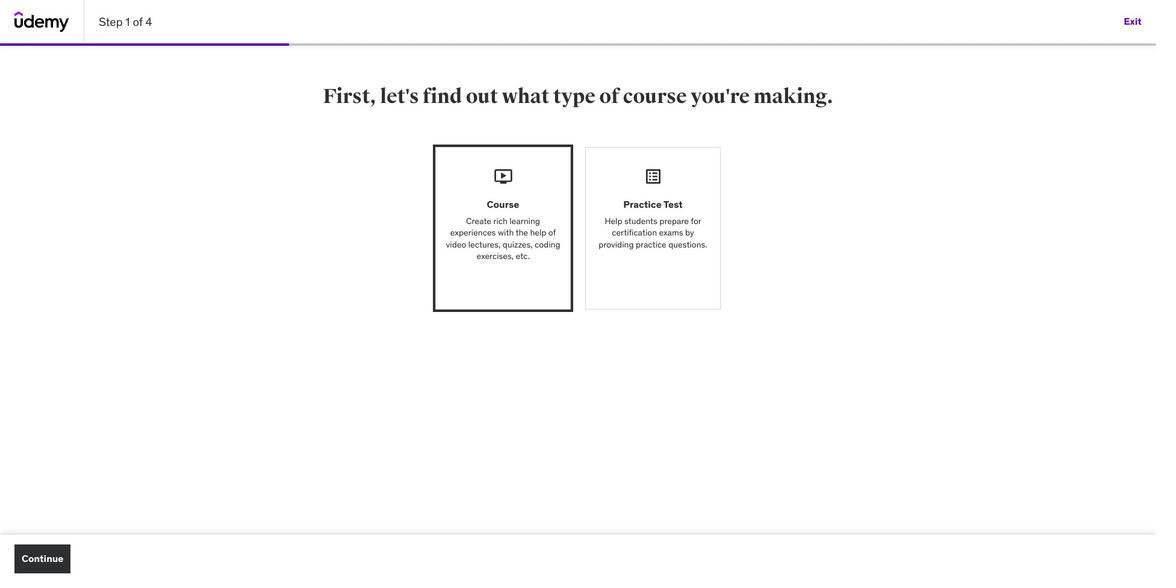 Task type: describe. For each thing, give the bounding box(es) containing it.
step
[[99, 14, 123, 29]]

by
[[686, 227, 695, 238]]

exit button
[[1125, 7, 1142, 36]]

help
[[530, 227, 547, 238]]

exercises,
[[477, 251, 514, 262]]

learning
[[510, 215, 540, 226]]

practice test help students prepare for certification exams by providing practice questions.
[[599, 198, 708, 250]]

find
[[423, 84, 462, 109]]

etc.
[[516, 251, 530, 262]]

let's
[[380, 84, 419, 109]]

udemy image
[[14, 11, 69, 32]]

help
[[605, 215, 623, 226]]

course
[[487, 198, 520, 210]]

you're
[[691, 84, 750, 109]]

4
[[145, 14, 152, 29]]

video
[[446, 239, 466, 250]]

exit
[[1125, 15, 1142, 27]]

exams
[[659, 227, 684, 238]]

providing
[[599, 239, 634, 250]]

of inside course create rich learning experiences with the help of video lectures, quizzes, coding exercises, etc.
[[549, 227, 556, 238]]

students
[[625, 215, 658, 226]]

prepare
[[660, 215, 689, 226]]

the
[[516, 227, 528, 238]]

1
[[126, 14, 130, 29]]

certification
[[612, 227, 657, 238]]

first, let's find out what type of course you're making.
[[323, 84, 834, 109]]



Task type: vqa. For each thing, say whether or not it's contained in the screenshot.
"Of" to the middle
yes



Task type: locate. For each thing, give the bounding box(es) containing it.
lectures,
[[469, 239, 501, 250]]

continue
[[22, 553, 64, 565]]

coding
[[535, 239, 561, 250]]

step 1 of 4
[[99, 14, 152, 29]]

with
[[498, 227, 514, 238]]

rich
[[494, 215, 508, 226]]

of
[[133, 14, 143, 29], [600, 84, 620, 109], [549, 227, 556, 238]]

making.
[[754, 84, 834, 109]]

out
[[466, 84, 498, 109]]

2 vertical spatial of
[[549, 227, 556, 238]]

of up coding
[[549, 227, 556, 238]]

2 horizontal spatial of
[[600, 84, 620, 109]]

practice
[[636, 239, 667, 250]]

step 1 of 4 element
[[0, 43, 289, 46]]

0 vertical spatial of
[[133, 14, 143, 29]]

course create rich learning experiences with the help of video lectures, quizzes, coding exercises, etc.
[[446, 198, 561, 262]]

of right 1
[[133, 14, 143, 29]]

what
[[502, 84, 550, 109]]

of right type
[[600, 84, 620, 109]]

continue button
[[14, 545, 71, 574]]

for
[[691, 215, 702, 226]]

1 vertical spatial of
[[600, 84, 620, 109]]

create
[[466, 215, 492, 226]]

quizzes,
[[503, 239, 533, 250]]

0 horizontal spatial of
[[133, 14, 143, 29]]

questions.
[[669, 239, 708, 250]]

course
[[623, 84, 687, 109]]

practice
[[624, 198, 662, 210]]

type
[[554, 84, 596, 109]]

experiences
[[450, 227, 496, 238]]

first,
[[323, 84, 376, 109]]

test
[[664, 198, 683, 210]]

1 horizontal spatial of
[[549, 227, 556, 238]]



